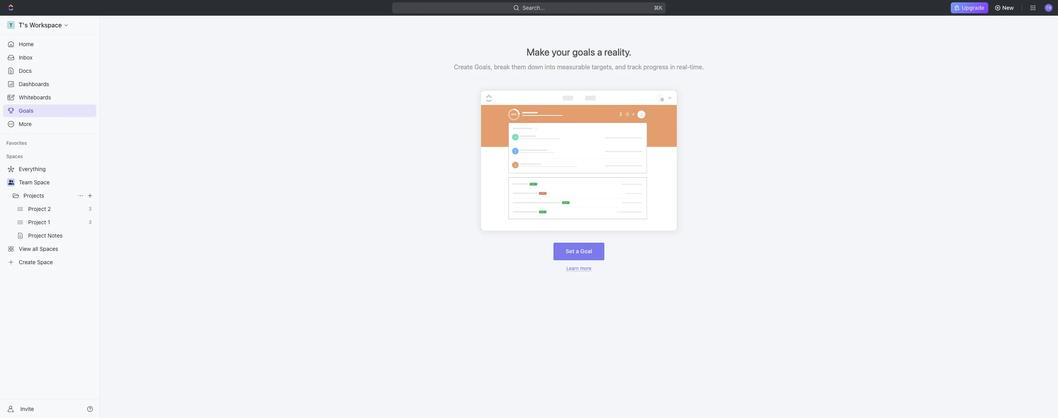 Task type: vqa. For each thing, say whether or not it's contained in the screenshot.
3rd 60 from the bottom
no



Task type: locate. For each thing, give the bounding box(es) containing it.
project 1
[[28, 219, 50, 226]]

create space
[[19, 259, 53, 265]]

2 3 from the top
[[89, 219, 92, 225]]

0 horizontal spatial a
[[576, 248, 579, 255]]

1 vertical spatial project
[[28, 219, 46, 226]]

break
[[494, 63, 510, 70]]

goal
[[580, 248, 592, 255]]

upgrade
[[962, 4, 985, 11]]

a
[[597, 46, 602, 58], [576, 248, 579, 255]]

make
[[527, 46, 550, 58]]

set a goal
[[566, 248, 592, 255]]

project inside "link"
[[28, 219, 46, 226]]

spaces down the favorites 'button' at the top
[[6, 153, 23, 159]]

⌘k
[[654, 4, 663, 11]]

whiteboards link
[[3, 91, 96, 104]]

0 horizontal spatial spaces
[[6, 153, 23, 159]]

sidebar navigation
[[0, 16, 101, 418]]

project up view all spaces
[[28, 232, 46, 239]]

0 vertical spatial spaces
[[6, 153, 23, 159]]

1 vertical spatial create
[[19, 259, 36, 265]]

all
[[32, 245, 38, 252]]

1 vertical spatial space
[[37, 259, 53, 265]]

docs
[[19, 67, 32, 74]]

1 project from the top
[[28, 206, 46, 212]]

spaces
[[6, 153, 23, 159], [40, 245, 58, 252]]

more
[[580, 265, 592, 271]]

dashboards
[[19, 81, 49, 87]]

1 vertical spatial 3
[[89, 219, 92, 225]]

spaces up the create space link
[[40, 245, 58, 252]]

0 vertical spatial space
[[34, 179, 50, 186]]

your
[[552, 46, 570, 58]]

0 horizontal spatial create
[[19, 259, 36, 265]]

goals link
[[3, 105, 96, 117]]

team space link
[[19, 176, 95, 189]]

space down everything link
[[34, 179, 50, 186]]

1 vertical spatial spaces
[[40, 245, 58, 252]]

project left 1
[[28, 219, 46, 226]]

3 for 1
[[89, 219, 92, 225]]

targets,
[[592, 63, 614, 70]]

spaces inside view all spaces link
[[40, 245, 58, 252]]

a up targets,
[[597, 46, 602, 58]]

them
[[512, 63, 526, 70]]

favorites button
[[3, 139, 30, 148]]

1 vertical spatial a
[[576, 248, 579, 255]]

tree
[[3, 163, 96, 269]]

progress
[[644, 63, 669, 70]]

everything link
[[3, 163, 95, 175]]

inbox link
[[3, 51, 96, 64]]

project notes link
[[28, 229, 95, 242]]

3 for 2
[[89, 206, 92, 212]]

create inside tree
[[19, 259, 36, 265]]

3 up project notes link
[[89, 219, 92, 225]]

down
[[528, 63, 543, 70]]

upgrade link
[[951, 2, 988, 13]]

space for team space
[[34, 179, 50, 186]]

0 vertical spatial 3
[[89, 206, 92, 212]]

0 vertical spatial a
[[597, 46, 602, 58]]

projects link
[[23, 190, 74, 202]]

3 project from the top
[[28, 232, 46, 239]]

2 project from the top
[[28, 219, 46, 226]]

tb button
[[1043, 2, 1055, 14]]

dashboards link
[[3, 78, 96, 90]]

goals
[[572, 46, 595, 58]]

t's workspace
[[19, 22, 62, 29]]

in
[[670, 63, 675, 70]]

tb
[[1046, 5, 1052, 10]]

create goals, break them down into measurable targets, and track progress in real-time.
[[454, 63, 704, 70]]

everything
[[19, 166, 46, 172]]

1 horizontal spatial create
[[454, 63, 473, 70]]

learn more link
[[567, 265, 592, 271]]

project
[[28, 206, 46, 212], [28, 219, 46, 226], [28, 232, 46, 239]]

1 horizontal spatial spaces
[[40, 245, 58, 252]]

view
[[19, 245, 31, 252]]

goals,
[[475, 63, 492, 70]]

tree containing everything
[[3, 163, 96, 269]]

whiteboards
[[19, 94, 51, 101]]

1 horizontal spatial a
[[597, 46, 602, 58]]

1 3 from the top
[[89, 206, 92, 212]]

team
[[19, 179, 32, 186]]

3
[[89, 206, 92, 212], [89, 219, 92, 225]]

0 vertical spatial create
[[454, 63, 473, 70]]

project left 2
[[28, 206, 46, 212]]

home
[[19, 41, 34, 47]]

0 vertical spatial project
[[28, 206, 46, 212]]

3 right project 2 link
[[89, 206, 92, 212]]

2 vertical spatial project
[[28, 232, 46, 239]]

create left goals,
[[454, 63, 473, 70]]

create down view
[[19, 259, 36, 265]]

team space
[[19, 179, 50, 186]]

t's workspace, , element
[[7, 21, 15, 29]]

a right 'set'
[[576, 248, 579, 255]]

real-
[[677, 63, 690, 70]]

time.
[[690, 63, 704, 70]]

new button
[[992, 2, 1019, 14]]

project for project 2
[[28, 206, 46, 212]]

create
[[454, 63, 473, 70], [19, 259, 36, 265]]

into
[[545, 63, 556, 70]]

space
[[34, 179, 50, 186], [37, 259, 53, 265]]

space down view all spaces link on the bottom left of page
[[37, 259, 53, 265]]

project 2 link
[[28, 203, 86, 215]]

docs link
[[3, 65, 96, 77]]



Task type: describe. For each thing, give the bounding box(es) containing it.
invite
[[20, 405, 34, 412]]

project for project notes
[[28, 232, 46, 239]]

home link
[[3, 38, 96, 51]]

inbox
[[19, 54, 33, 61]]

2
[[48, 206, 51, 212]]

project 1 link
[[28, 216, 86, 229]]

more
[[19, 121, 32, 127]]

measurable
[[557, 63, 590, 70]]

project notes
[[28, 232, 63, 239]]

project for project 1
[[28, 219, 46, 226]]

create space link
[[3, 256, 95, 269]]

learn more
[[567, 265, 592, 271]]

search...
[[523, 4, 545, 11]]

track
[[628, 63, 642, 70]]

and
[[615, 63, 626, 70]]

create for create goals, break them down into measurable targets, and track progress in real-time.
[[454, 63, 473, 70]]

user group image
[[8, 180, 14, 185]]

learn
[[567, 265, 579, 271]]

reality.
[[605, 46, 631, 58]]

t
[[9, 22, 13, 28]]

1
[[48, 219, 50, 226]]

notes
[[48, 232, 63, 239]]

set
[[566, 248, 575, 255]]

view all spaces
[[19, 245, 58, 252]]

make your goals a reality.
[[527, 46, 631, 58]]

new
[[1003, 4, 1014, 11]]

space for create space
[[37, 259, 53, 265]]

create for create space
[[19, 259, 36, 265]]

favorites
[[6, 140, 27, 146]]

t's
[[19, 22, 28, 29]]

projects
[[23, 192, 44, 199]]

tree inside sidebar navigation
[[3, 163, 96, 269]]

goals
[[19, 107, 33, 114]]

view all spaces link
[[3, 243, 95, 255]]

more button
[[3, 118, 96, 130]]

workspace
[[29, 22, 62, 29]]

project 2
[[28, 206, 51, 212]]



